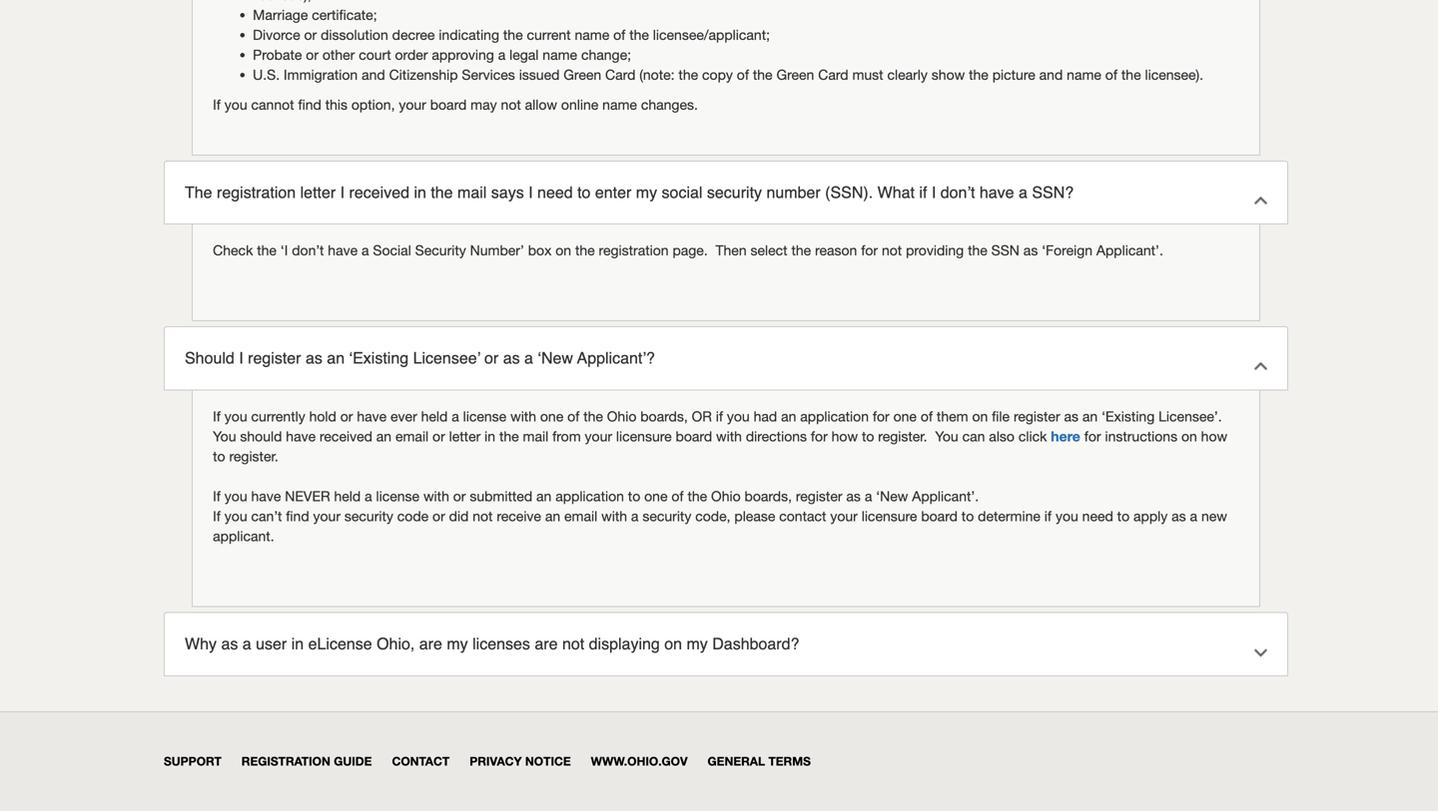 Task type: describe. For each thing, give the bounding box(es) containing it.
cannot
[[251, 96, 294, 113]]

contact
[[392, 755, 450, 769]]

how inside for instructions on how to register.
[[1201, 429, 1228, 445]]

application inside if you currently hold or have ever held a license with one of the ohio boards, or if you had an application for one of them on file register as an 'existing licensee'. you should have received an email or letter in the mail from your licensure board with directions for how to register.  you can also click
[[800, 409, 869, 425]]

support link
[[164, 755, 222, 769]]

you inside can't find your security code or did not receive an email with a security code, please contact your licensure board to determine if you need to apply as a new applicant.
[[1056, 508, 1078, 525]]

citizenship
[[389, 66, 458, 83]]

1 green from the left
[[564, 66, 601, 83]]

0 vertical spatial received
[[349, 183, 409, 202]]

0 horizontal spatial applicant'.
[[912, 488, 979, 505]]

'foreign
[[1042, 242, 1093, 259]]

or
[[692, 409, 712, 425]]

instructions
[[1105, 429, 1178, 445]]

1 horizontal spatial security
[[643, 508, 691, 525]]

not left displaying
[[562, 635, 584, 654]]

an up receive
[[536, 488, 552, 505]]

if for if you
[[213, 508, 221, 525]]

of up change;
[[613, 26, 626, 43]]

or up immigration
[[306, 46, 319, 63]]

licensure inside can't find your security code or did not receive an email with a security code, please contact your licensure board to determine if you need to apply as a new applicant.
[[862, 508, 917, 525]]

general terms link
[[708, 755, 811, 769]]

a inside if you currently hold or have ever held a license with one of the ohio boards, or if you had an application for one of them on file register as an 'existing licensee'. you should have received an email or letter in the mail from your licensure board with directions for how to register.  you can also click
[[452, 409, 459, 425]]

(ssn).
[[825, 183, 873, 202]]

0 vertical spatial applicant'.
[[1097, 242, 1163, 259]]

if inside if you currently hold or have ever held a license with one of the ohio boards, or if you had an application for one of them on file register as an 'existing licensee'. you should have received an email or letter in the mail from your licensure board with directions for how to register.  you can also click
[[716, 409, 723, 425]]

to left the enter
[[577, 183, 591, 202]]

u.s.
[[253, 66, 280, 83]]

1 vertical spatial 'new
[[876, 488, 908, 505]]

i right says
[[528, 183, 533, 202]]

of left them
[[921, 409, 933, 425]]

guide
[[334, 755, 372, 769]]

had
[[754, 409, 777, 425]]

privacy notice
[[470, 755, 571, 769]]

on inside if you currently hold or have ever held a license with one of the ohio boards, or if you had an application for one of them on file register as an 'existing licensee'. you should have received an email or letter in the mail from your licensure board with directions for how to register.  you can also click
[[972, 409, 988, 425]]

can
[[962, 429, 985, 445]]

0 vertical spatial find
[[298, 96, 321, 113]]

not left providing
[[882, 242, 902, 259]]

approving
[[432, 46, 494, 63]]

you left had
[[727, 409, 750, 425]]

if you currently hold or have ever held a license with one of the ohio boards, or if you had an application for one of them on file register as an 'existing licensee'. you should have received an email or letter in the mail from your licensure board with directions for how to register.  you can also click
[[213, 409, 1226, 445]]

1 are from the left
[[419, 635, 442, 654]]

can't
[[251, 508, 282, 525]]

the left the ssn
[[968, 242, 988, 259]]

or down licensee'
[[433, 429, 445, 445]]

check
[[213, 242, 253, 259]]

for right reason
[[861, 242, 878, 259]]

an up hold
[[327, 349, 345, 368]]

to inside if you currently hold or have ever held a license with one of the ohio boards, or if you had an application for one of them on file register as an 'existing licensee'. you should have received an email or letter in the mail from your licensure board with directions for how to register.  you can also click
[[862, 429, 874, 445]]

0 horizontal spatial license
[[376, 488, 420, 505]]

1 horizontal spatial boards,
[[745, 488, 792, 505]]

how inside if you currently hold or have ever held a license with one of the ohio boards, or if you had an application for one of them on file register as an 'existing licensee'. you should have received an email or letter in the mail from your licensure board with directions for how to register.  you can also click
[[832, 429, 858, 445]]

displaying
[[589, 635, 660, 654]]

registration
[[242, 755, 330, 769]]

the up the security
[[431, 183, 453, 202]]

privacy notice link
[[470, 755, 571, 769]]

0 vertical spatial 'existing
[[349, 349, 409, 368]]

need inside can't find your security code or did not receive an email with a security code, please contact your licensure board to determine if you need to apply as a new applicant.
[[1082, 508, 1113, 525]]

'i
[[280, 242, 288, 259]]

general
[[708, 755, 765, 769]]

name right the online
[[602, 96, 637, 113]]

0 vertical spatial 'new
[[538, 349, 573, 368]]

an inside can't find your security code or did not receive an email with a security code, please contact your licensure board to determine if you need to apply as a new applicant.
[[545, 508, 560, 525]]

an right had
[[781, 409, 796, 425]]

if you have never held a license with or submitted an application to one of the ohio boards, register as a 'new applicant'.
[[213, 488, 979, 505]]

1 horizontal spatial register
[[796, 488, 842, 505]]

2 card from the left
[[818, 66, 849, 83]]

the right copy on the top of the page
[[753, 66, 773, 83]]

0 vertical spatial mail
[[457, 183, 487, 202]]

have down hold
[[286, 429, 316, 445]]

picture
[[992, 66, 1035, 83]]

should
[[185, 349, 235, 368]]

option,
[[351, 96, 395, 113]]

determine
[[978, 508, 1041, 525]]

social
[[662, 183, 703, 202]]

or right licensee'
[[484, 349, 499, 368]]

registration guide
[[242, 755, 372, 769]]

board inside if you currently hold or have ever held a license with one of the ohio boards, or if you had an application for one of them on file register as an 'existing licensee'. you should have received an email or letter in the mail from your licensure board with directions for how to register.  you can also click
[[676, 429, 712, 445]]

0 vertical spatial in
[[414, 183, 426, 202]]

name right picture
[[1067, 66, 1102, 83]]

the left 'i
[[257, 242, 277, 259]]

www.ohio.gov link
[[591, 755, 688, 769]]

on right displaying
[[664, 635, 682, 654]]

court
[[359, 46, 391, 63]]

1 horizontal spatial if
[[919, 183, 927, 202]]

1 vertical spatial don't
[[292, 242, 324, 259]]

should
[[240, 429, 282, 445]]

not inside can't find your security code or did not receive an email with a security code, please contact your licensure board to determine if you need to apply as a new applicant.
[[473, 508, 493, 525]]

0 horizontal spatial security
[[344, 508, 393, 525]]

as inside if you currently hold or have ever held a license with one of the ohio boards, or if you had an application for one of them on file register as an 'existing licensee'. you should have received an email or letter in the mail from your licensure board with directions for how to register.  you can also click
[[1064, 409, 1079, 425]]

'existing inside if you currently hold or have ever held a license with one of the ohio boards, or if you had an application for one of them on file register as an 'existing licensee'. you should have received an email or letter in the mail from your licensure board with directions for how to register.  you can also click
[[1102, 409, 1155, 425]]

services
[[462, 66, 515, 83]]

them
[[937, 409, 968, 425]]

hold
[[309, 409, 336, 425]]

or up did
[[453, 488, 466, 505]]

1 horizontal spatial my
[[636, 183, 657, 202]]

indicating
[[439, 26, 499, 43]]

your right contact
[[830, 508, 858, 525]]

here
[[1051, 429, 1081, 445]]

license inside if you currently hold or have ever held a license with one of the ohio boards, or if you had an application for one of them on file register as an 'existing licensee'. you should have received an email or letter in the mail from your licensure board with directions for how to register.  you can also click
[[463, 409, 507, 425]]

2 vertical spatial in
[[291, 635, 304, 654]]

i down this
[[340, 183, 345, 202]]

the right select
[[791, 242, 811, 259]]

0 horizontal spatial board
[[430, 96, 467, 113]]

number'
[[470, 242, 524, 259]]

contact
[[779, 508, 826, 525]]

i right what in the top of the page
[[932, 183, 936, 202]]

new
[[1201, 508, 1227, 525]]

ohio inside if you currently hold or have ever held a license with one of the ohio boards, or if you had an application for one of them on file register as an 'existing licensee'. you should have received an email or letter in the mail from your licensure board with directions for how to register.  you can also click
[[607, 409, 637, 425]]

submitted
[[470, 488, 532, 505]]

select
[[751, 242, 788, 259]]

the registration letter i received in the mail says i need to enter my social security number (ssn). what if i don't have a ssn?
[[185, 183, 1074, 202]]

with inside can't find your security code or did not receive an email with a security code, please contact your licensure board to determine if you need to apply as a new applicant.
[[601, 508, 627, 525]]

have left ssn?
[[980, 183, 1014, 202]]

licenses
[[473, 635, 530, 654]]

online
[[561, 96, 599, 113]]

for left them
[[873, 409, 890, 425]]

0 horizontal spatial one
[[540, 409, 564, 425]]

with up did
[[423, 488, 449, 505]]

elicense
[[308, 635, 372, 654]]

find inside can't find your security code or did not receive an email with a security code, please contact your licensure board to determine if you need to apply as a new applicant.
[[286, 508, 309, 525]]

decree
[[392, 26, 435, 43]]

or right hold
[[340, 409, 353, 425]]

box
[[528, 242, 552, 259]]

0 horizontal spatial registration
[[217, 183, 296, 202]]

of left licensee).
[[1105, 66, 1118, 83]]

legal
[[509, 46, 539, 63]]

privacy
[[470, 755, 522, 769]]

with left directions
[[716, 429, 742, 445]]

check the 'i don't have a social security number' box on the registration page.  then select the reason for not providing the ssn as 'foreign applicant'.
[[213, 242, 1163, 259]]

changes.
[[641, 96, 698, 113]]

1 and from the left
[[362, 66, 385, 83]]

must
[[852, 66, 883, 83]]

allow
[[525, 96, 557, 113]]

the left licensee).
[[1122, 66, 1141, 83]]

received inside if you currently hold or have ever held a license with one of the ohio boards, or if you had an application for one of them on file register as an 'existing licensee'. you should have received an email or letter in the mail from your licensure board with directions for how to register.  you can also click
[[320, 429, 372, 445]]

if you cannot find this option, your board may not allow online name changes.
[[213, 96, 698, 113]]

an down ever
[[376, 429, 392, 445]]

to up can't find your security code or did not receive an email with a security code, please contact your licensure board to determine if you need to apply as a new applicant.
[[628, 488, 640, 505]]

file
[[992, 409, 1010, 425]]

have left social
[[328, 242, 358, 259]]

www.ohio.gov
[[591, 755, 688, 769]]

contact link
[[392, 755, 450, 769]]

the up change;
[[629, 26, 649, 43]]

this
[[325, 96, 348, 113]]

i right the should
[[239, 349, 243, 368]]

probate
[[253, 46, 302, 63]]

clearly
[[887, 66, 928, 83]]

marriage certificate; divorce or dissolution decree indicating the current name of the licensee/applicant; probate or other court order approving a legal name change; u.s. immigration and citizenship services issued green card (note: the copy of the green card must clearly show the picture and name of the licensee).
[[253, 6, 1204, 83]]

not right may
[[501, 96, 521, 113]]

code
[[397, 508, 429, 525]]

from
[[552, 429, 581, 445]]

security
[[415, 242, 466, 259]]

have left ever
[[357, 409, 387, 425]]

2 horizontal spatial my
[[687, 635, 708, 654]]

on inside for instructions on how to register.
[[1182, 429, 1197, 445]]

can't find your security code or did not receive an email with a security code, please contact your licensure board to determine if you need to apply as a new applicant.
[[213, 508, 1227, 545]]

code,
[[695, 508, 731, 525]]

marriage
[[253, 6, 308, 23]]

of up from
[[567, 409, 580, 425]]

apply
[[1134, 508, 1168, 525]]

if inside can't find your security code or did not receive an email with a security code, please contact your licensure board to determine if you need to apply as a new applicant.
[[1045, 508, 1052, 525]]

or inside can't find your security code or did not receive an email with a security code, please contact your licensure board to determine if you need to apply as a new applicant.
[[433, 508, 445, 525]]

certificate;
[[312, 6, 377, 23]]

the left copy on the top of the page
[[679, 66, 698, 83]]

0 horizontal spatial my
[[447, 635, 468, 654]]

or right divorce on the top left of the page
[[304, 26, 317, 43]]



Task type: locate. For each thing, give the bounding box(es) containing it.
general terms
[[708, 755, 811, 769]]

2 if from the top
[[213, 409, 221, 425]]

i
[[340, 183, 345, 202], [528, 183, 533, 202], [932, 183, 936, 202], [239, 349, 243, 368]]

says
[[491, 183, 524, 202]]

of
[[613, 26, 626, 43], [737, 66, 749, 83], [1105, 66, 1118, 83], [567, 409, 580, 425], [921, 409, 933, 425], [672, 488, 684, 505]]

ever
[[391, 409, 417, 425]]

of up can't find your security code or did not receive an email with a security code, please contact your licensure board to determine if you need to apply as a new applicant.
[[672, 488, 684, 505]]

1 horizontal spatial ohio
[[711, 488, 741, 505]]

received down hold
[[320, 429, 372, 445]]

register up contact
[[796, 488, 842, 505]]

name up change;
[[575, 26, 609, 43]]

you left cannot
[[225, 96, 247, 113]]

2 horizontal spatial board
[[921, 508, 958, 525]]

1 vertical spatial need
[[1082, 508, 1113, 525]]

as inside can't find your security code or did not receive an email with a security code, please contact your licensure board to determine if you need to apply as a new applicant.
[[1172, 508, 1186, 525]]

need
[[537, 183, 573, 202], [1082, 508, 1113, 525]]

if down the should
[[213, 409, 221, 425]]

0 horizontal spatial application
[[556, 488, 624, 505]]

if for if you currently hold or have ever held a license with one of the ohio boards, or if you had an application for one of them on file register as an 'existing licensee'. you should have received an email or letter in the mail from your licensure board with directions for how to register.  you can also click
[[213, 409, 221, 425]]

if left cannot
[[213, 96, 221, 113]]

0 vertical spatial held
[[421, 409, 448, 425]]

0 horizontal spatial in
[[291, 635, 304, 654]]

mail inside if you currently hold or have ever held a license with one of the ohio boards, or if you had an application for one of them on file register as an 'existing licensee'. you should have received an email or letter in the mail from your licensure board with directions for how to register.  you can also click
[[523, 429, 549, 445]]

the up legal
[[503, 26, 523, 43]]

security right the social
[[707, 183, 762, 202]]

0 horizontal spatial held
[[334, 488, 361, 505]]

immigration
[[284, 66, 358, 83]]

2 horizontal spatial in
[[485, 429, 495, 445]]

my right the enter
[[636, 183, 657, 202]]

0 horizontal spatial card
[[605, 66, 636, 83]]

to left the determine
[[962, 508, 974, 525]]

email down ever
[[395, 429, 429, 445]]

1 horizontal spatial email
[[564, 508, 597, 525]]

issued
[[519, 66, 560, 83]]

ssn
[[991, 242, 1020, 259]]

register inside if you currently hold or have ever held a license with one of the ohio boards, or if you had an application for one of them on file register as an 'existing licensee'. you should have received an email or letter in the mail from your licensure board with directions for how to register.  you can also click
[[1014, 409, 1060, 425]]

1 vertical spatial email
[[564, 508, 597, 525]]

1 vertical spatial board
[[676, 429, 712, 445]]

one left them
[[894, 409, 917, 425]]

1 horizontal spatial don't
[[941, 183, 975, 202]]

0 horizontal spatial you
[[213, 429, 236, 445]]

email down if you have never held a license with or submitted an application to one of the ohio boards, register as a 'new applicant'.
[[564, 508, 597, 525]]

green left must
[[777, 66, 814, 83]]

1 vertical spatial licensure
[[862, 508, 917, 525]]

0 vertical spatial boards,
[[640, 409, 688, 425]]

mail
[[457, 183, 487, 202], [523, 429, 549, 445]]

you for if you
[[225, 508, 247, 525]]

you up if you
[[225, 488, 247, 505]]

registration down the registration letter i received in the mail says i need to enter my social security number (ssn). what if i don't have a ssn?
[[599, 242, 669, 259]]

need right says
[[537, 183, 573, 202]]

1 how from the left
[[832, 429, 858, 445]]

1 vertical spatial letter
[[449, 429, 481, 445]]

reason
[[815, 242, 857, 259]]

you for if you cannot find this option, your board may not allow online name changes.
[[225, 96, 247, 113]]

how right directions
[[832, 429, 858, 445]]

did
[[449, 508, 469, 525]]

a inside marriage certificate; divorce or dissolution decree indicating the current name of the licensee/applicant; probate or other court order approving a legal name change; u.s. immigration and citizenship services issued green card (note: the copy of the green card must clearly show the picture and name of the licensee).
[[498, 46, 506, 63]]

2 you from the left
[[935, 429, 959, 445]]

1 horizontal spatial 'existing
[[1102, 409, 1155, 425]]

you for if you have never held a license with or submitted an application to one of the ohio boards, register as a 'new applicant'.
[[225, 488, 247, 505]]

receive
[[497, 508, 541, 525]]

4 if from the top
[[213, 508, 221, 525]]

are
[[419, 635, 442, 654], [535, 635, 558, 654]]

0 horizontal spatial letter
[[300, 183, 336, 202]]

1 horizontal spatial are
[[535, 635, 558, 654]]

0 horizontal spatial and
[[362, 66, 385, 83]]

1 vertical spatial license
[[376, 488, 420, 505]]

please
[[734, 508, 775, 525]]

licensee'.
[[1159, 409, 1222, 425]]

divorce
[[253, 26, 300, 43]]

if
[[919, 183, 927, 202], [716, 409, 723, 425], [1045, 508, 1052, 525]]

show
[[932, 66, 965, 83]]

1 vertical spatial register
[[1014, 409, 1060, 425]]

0 vertical spatial don't
[[941, 183, 975, 202]]

0 horizontal spatial green
[[564, 66, 601, 83]]

your down never
[[313, 508, 341, 525]]

held
[[421, 409, 448, 425], [334, 488, 361, 505]]

and
[[362, 66, 385, 83], [1039, 66, 1063, 83]]

you up 'register.' on the bottom left of the page
[[213, 429, 236, 445]]

register.
[[229, 449, 278, 465]]

ohio
[[607, 409, 637, 425], [711, 488, 741, 505]]

don't right 'i
[[292, 242, 324, 259]]

if inside if you currently hold or have ever held a license with one of the ohio boards, or if you had an application for one of them on file register as an 'existing licensee'. you should have received an email or letter in the mail from your licensure board with directions for how to register.  you can also click
[[213, 409, 221, 425]]

for inside for instructions on how to register.
[[1084, 429, 1101, 445]]

2 and from the left
[[1039, 66, 1063, 83]]

0 vertical spatial need
[[537, 183, 573, 202]]

licensee).
[[1145, 66, 1204, 83]]

applicant.
[[213, 528, 274, 545]]

to left apply
[[1117, 508, 1130, 525]]

if
[[213, 96, 221, 113], [213, 409, 221, 425], [213, 488, 221, 505], [213, 508, 221, 525]]

email inside if you currently hold or have ever held a license with one of the ohio boards, or if you had an application for one of them on file register as an 'existing licensee'. you should have received an email or letter in the mail from your licensure board with directions for how to register.  you can also click
[[395, 429, 429, 445]]

you right the determine
[[1056, 508, 1078, 525]]

mail left says
[[457, 183, 487, 202]]

need left apply
[[1082, 508, 1113, 525]]

the
[[185, 183, 212, 202]]

boards, up please
[[745, 488, 792, 505]]

dashboard?
[[712, 635, 799, 654]]

1 horizontal spatial and
[[1039, 66, 1063, 83]]

your inside if you currently hold or have ever held a license with one of the ohio boards, or if you had an application for one of them on file register as an 'existing licensee'. you should have received an email or letter in the mail from your licensure board with directions for how to register.  you can also click
[[585, 429, 612, 445]]

3 if from the top
[[213, 488, 221, 505]]

license
[[463, 409, 507, 425], [376, 488, 420, 505]]

held right ever
[[421, 409, 448, 425]]

1 vertical spatial applicant'.
[[912, 488, 979, 505]]

1 vertical spatial held
[[334, 488, 361, 505]]

2 vertical spatial register
[[796, 488, 842, 505]]

on right box
[[556, 242, 571, 259]]

card down change;
[[605, 66, 636, 83]]

enter
[[595, 183, 632, 202]]

0 vertical spatial application
[[800, 409, 869, 425]]

an
[[327, 349, 345, 368], [781, 409, 796, 425], [1083, 409, 1098, 425], [376, 429, 392, 445], [536, 488, 552, 505], [545, 508, 560, 525]]

1 if from the top
[[213, 96, 221, 113]]

an right file
[[1083, 409, 1098, 425]]

0 vertical spatial register
[[248, 349, 301, 368]]

to inside for instructions on how to register.
[[213, 449, 225, 465]]

2 horizontal spatial register
[[1014, 409, 1060, 425]]

in
[[414, 183, 426, 202], [485, 429, 495, 445], [291, 635, 304, 654]]

1 horizontal spatial need
[[1082, 508, 1113, 525]]

letter inside if you currently hold or have ever held a license with one of the ohio boards, or if you had an application for one of them on file register as an 'existing licensee'. you should have received an email or letter in the mail from your licensure board with directions for how to register.  you can also click
[[449, 429, 481, 445]]

1 horizontal spatial held
[[421, 409, 448, 425]]

2 horizontal spatial one
[[894, 409, 917, 425]]

providing
[[906, 242, 964, 259]]

email inside can't find your security code or did not receive an email with a security code, please contact your licensure board to determine if you need to apply as a new applicant.
[[564, 508, 597, 525]]

0 horizontal spatial 'new
[[538, 349, 573, 368]]

if right the or
[[716, 409, 723, 425]]

licensure inside if you currently hold or have ever held a license with one of the ohio boards, or if you had an application for one of them on file register as an 'existing licensee'. you should have received an email or letter in the mail from your licensure board with directions for how to register.  you can also click
[[616, 429, 672, 445]]

2 how from the left
[[1201, 429, 1228, 445]]

(note:
[[639, 66, 675, 83]]

other
[[322, 46, 355, 63]]

letter
[[300, 183, 336, 202], [449, 429, 481, 445]]

you for if you currently hold or have ever held a license with one of the ohio boards, or if you had an application for one of them on file register as an 'existing licensee'. you should have received an email or letter in the mail from your licensure board with directions for how to register.  you can also click
[[225, 409, 247, 425]]

license down licensee'
[[463, 409, 507, 425]]

licensee'
[[413, 349, 480, 368]]

0 vertical spatial registration
[[217, 183, 296, 202]]

then
[[716, 242, 747, 259]]

0 horizontal spatial if
[[716, 409, 723, 425]]

registration guide link
[[242, 755, 372, 769]]

if you
[[213, 508, 251, 525]]

1 horizontal spatial in
[[414, 183, 426, 202]]

for right the here link
[[1084, 429, 1101, 445]]

0 vertical spatial license
[[463, 409, 507, 425]]

0 horizontal spatial boards,
[[640, 409, 688, 425]]

board inside can't find your security code or did not receive an email with a security code, please contact your licensure board to determine if you need to apply as a new applicant.
[[921, 508, 958, 525]]

0 horizontal spatial licensure
[[616, 429, 672, 445]]

and right picture
[[1039, 66, 1063, 83]]

on
[[556, 242, 571, 259], [972, 409, 988, 425], [1182, 429, 1197, 445], [664, 635, 682, 654]]

1 vertical spatial registration
[[599, 242, 669, 259]]

of right copy on the top of the page
[[737, 66, 749, 83]]

or
[[304, 26, 317, 43], [306, 46, 319, 63], [484, 349, 499, 368], [340, 409, 353, 425], [433, 429, 445, 445], [453, 488, 466, 505], [433, 508, 445, 525]]

0 vertical spatial licensure
[[616, 429, 672, 445]]

licensure up if you have never held a license with or submitted an application to one of the ohio boards, register as a 'new applicant'.
[[616, 429, 672, 445]]

in inside if you currently hold or have ever held a license with one of the ohio boards, or if you had an application for one of them on file register as an 'existing licensee'. you should have received an email or letter in the mail from your licensure board with directions for how to register.  you can also click
[[485, 429, 495, 445]]

board left the determine
[[921, 508, 958, 525]]

1 horizontal spatial applicant'.
[[1097, 242, 1163, 259]]

one
[[540, 409, 564, 425], [894, 409, 917, 425], [644, 488, 668, 505]]

directions
[[746, 429, 807, 445]]

for instructions on how to register.
[[213, 429, 1228, 465]]

1 vertical spatial application
[[556, 488, 624, 505]]

notice
[[525, 755, 571, 769]]

or left did
[[433, 508, 445, 525]]

one up from
[[540, 409, 564, 425]]

dissolution
[[321, 26, 388, 43]]

with
[[510, 409, 536, 425], [716, 429, 742, 445], [423, 488, 449, 505], [601, 508, 627, 525]]

1 vertical spatial in
[[485, 429, 495, 445]]

2 vertical spatial board
[[921, 508, 958, 525]]

ohio up code,
[[711, 488, 741, 505]]

the down applicant'? on the top left
[[583, 409, 603, 425]]

1 vertical spatial 'existing
[[1102, 409, 1155, 425]]

1 card from the left
[[605, 66, 636, 83]]

1 you from the left
[[213, 429, 236, 445]]

2 green from the left
[[777, 66, 814, 83]]

if for if you have never held a license with or submitted an application to one of the ohio boards, register as a 'new applicant'.
[[213, 488, 221, 505]]

received
[[349, 183, 409, 202], [320, 429, 372, 445]]

1 vertical spatial boards,
[[745, 488, 792, 505]]

0 horizontal spatial need
[[537, 183, 573, 202]]

1 horizontal spatial licensure
[[862, 508, 917, 525]]

the left from
[[499, 429, 519, 445]]

2 horizontal spatial if
[[1045, 508, 1052, 525]]

received up social
[[349, 183, 409, 202]]

on left file
[[972, 409, 988, 425]]

don't right what in the top of the page
[[941, 183, 975, 202]]

you up applicant.
[[225, 508, 247, 525]]

one up can't find your security code or did not receive an email with a security code, please contact your licensure board to determine if you need to apply as a new applicant.
[[644, 488, 668, 505]]

0 vertical spatial if
[[919, 183, 927, 202]]

held right never
[[334, 488, 361, 505]]

1 horizontal spatial one
[[644, 488, 668, 505]]

0 horizontal spatial ohio
[[607, 409, 637, 425]]

name down current
[[543, 46, 577, 63]]

letter down this
[[300, 183, 336, 202]]

1 horizontal spatial how
[[1201, 429, 1228, 445]]

security
[[707, 183, 762, 202], [344, 508, 393, 525], [643, 508, 691, 525]]

for right directions
[[811, 429, 828, 445]]

and down court
[[362, 66, 385, 83]]

0 vertical spatial board
[[430, 96, 467, 113]]

click
[[1019, 429, 1047, 445]]

don't
[[941, 183, 975, 202], [292, 242, 324, 259]]

you down them
[[935, 429, 959, 445]]

if right the determine
[[1045, 508, 1052, 525]]

1 vertical spatial find
[[286, 508, 309, 525]]

1 horizontal spatial card
[[818, 66, 849, 83]]

0 vertical spatial email
[[395, 429, 429, 445]]

if for if you cannot find this option, your board may not allow online name changes.
[[213, 96, 221, 113]]

0 horizontal spatial don't
[[292, 242, 324, 259]]

applicant'. right ''foreign'
[[1097, 242, 1163, 259]]

order
[[395, 46, 428, 63]]

licensee/applicant;
[[653, 26, 770, 43]]

find left this
[[298, 96, 321, 113]]

if right what in the top of the page
[[919, 183, 927, 202]]

green
[[564, 66, 601, 83], [777, 66, 814, 83]]

boards, inside if you currently hold or have ever held a license with one of the ohio boards, or if you had an application for one of them on file register as an 'existing licensee'. you should have received an email or letter in the mail from your licensure board with directions for how to register.  you can also click
[[640, 409, 688, 425]]

currently
[[251, 409, 305, 425]]

the
[[503, 26, 523, 43], [629, 26, 649, 43], [679, 66, 698, 83], [753, 66, 773, 83], [969, 66, 989, 83], [1122, 66, 1141, 83], [431, 183, 453, 202], [257, 242, 277, 259], [575, 242, 595, 259], [791, 242, 811, 259], [968, 242, 988, 259], [583, 409, 603, 425], [499, 429, 519, 445], [688, 488, 707, 505]]

applicant'. down the can
[[912, 488, 979, 505]]

support
[[164, 755, 222, 769]]

1 horizontal spatial you
[[935, 429, 959, 445]]

find
[[298, 96, 321, 113], [286, 508, 309, 525]]

if up if you
[[213, 488, 221, 505]]

for
[[861, 242, 878, 259], [873, 409, 890, 425], [811, 429, 828, 445], [1084, 429, 1101, 445]]

licensure
[[616, 429, 672, 445], [862, 508, 917, 525]]

1 vertical spatial ohio
[[711, 488, 741, 505]]

to left 'register.' on the bottom left of the page
[[213, 449, 225, 465]]

to right directions
[[862, 429, 874, 445]]

the right box
[[575, 242, 595, 259]]

register
[[248, 349, 301, 368], [1014, 409, 1060, 425], [796, 488, 842, 505]]

0 horizontal spatial how
[[832, 429, 858, 445]]

0 horizontal spatial register
[[248, 349, 301, 368]]

1 vertical spatial if
[[716, 409, 723, 425]]

license up code
[[376, 488, 420, 505]]

social
[[373, 242, 411, 259]]

held inside if you currently hold or have ever held a license with one of the ohio boards, or if you had an application for one of them on file register as an 'existing licensee'. you should have received an email or letter in the mail from your licensure board with directions for how to register.  you can also click
[[421, 409, 448, 425]]

security left code
[[344, 508, 393, 525]]

1 vertical spatial mail
[[523, 429, 549, 445]]

if up applicant.
[[213, 508, 221, 525]]

register up currently
[[248, 349, 301, 368]]

your right from
[[585, 429, 612, 445]]

my
[[636, 183, 657, 202], [447, 635, 468, 654], [687, 635, 708, 654]]

1 horizontal spatial registration
[[599, 242, 669, 259]]

my left dashboard?
[[687, 635, 708, 654]]

should i register as an 'existing licensee' or as a 'new applicant'?
[[185, 349, 655, 368]]

2 are from the left
[[535, 635, 558, 654]]

0 vertical spatial letter
[[300, 183, 336, 202]]

with up the 'submitted'
[[510, 409, 536, 425]]

the right the show on the right top of page
[[969, 66, 989, 83]]

1 horizontal spatial letter
[[449, 429, 481, 445]]

terms
[[768, 755, 811, 769]]

0 horizontal spatial mail
[[457, 183, 487, 202]]

also
[[989, 429, 1015, 445]]

2 horizontal spatial security
[[707, 183, 762, 202]]

1 horizontal spatial license
[[463, 409, 507, 425]]

1 horizontal spatial board
[[676, 429, 712, 445]]

0 horizontal spatial 'existing
[[349, 349, 409, 368]]

as
[[1024, 242, 1038, 259], [306, 349, 322, 368], [503, 349, 520, 368], [1064, 409, 1079, 425], [846, 488, 861, 505], [1172, 508, 1186, 525], [221, 635, 238, 654]]

ohio down applicant'? on the top left
[[607, 409, 637, 425]]

have up can't
[[251, 488, 281, 505]]

2 vertical spatial if
[[1045, 508, 1052, 525]]

on down licensee'.
[[1182, 429, 1197, 445]]

why as a user in elicense ohio, are my licenses are not displaying on my dashboard?
[[185, 635, 799, 654]]

1 horizontal spatial application
[[800, 409, 869, 425]]

application up directions
[[800, 409, 869, 425]]

the up code,
[[688, 488, 707, 505]]

your down citizenship at the left of page
[[399, 96, 426, 113]]



Task type: vqa. For each thing, say whether or not it's contained in the screenshot.
"BUSINESSES"
no



